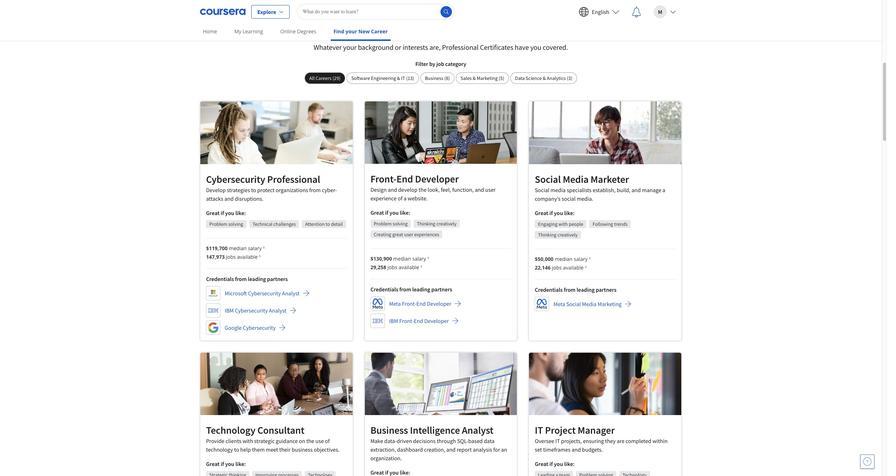 Task type: describe. For each thing, give the bounding box(es) containing it.
credentials from leading partners for develop
[[206, 275, 288, 283]]

establish,
[[593, 186, 616, 194]]

& for data science & analytics (3)
[[543, 75, 546, 81]]

business intelligence analyst make data-driven decisions through sql-based data extraction, dashboard creation, and report analysis for an organization.
[[371, 424, 508, 462]]

end inside front-end developer design and develop the look, feel, function, and user experience of a website.
[[397, 172, 413, 185]]

career
[[371, 28, 388, 35]]

if down technology
[[221, 460, 224, 468]]

creation,
[[424, 446, 446, 453]]

1 vertical spatial creatively
[[558, 232, 578, 238]]

of inside front-end developer design and develop the look, feel, function, and user experience of a website.
[[398, 195, 403, 202]]

cybersecurity for microsoft
[[248, 290, 281, 297]]

report
[[457, 446, 472, 453]]

(8)
[[445, 75, 450, 81]]

challenges
[[274, 221, 296, 227]]

salary for marketer
[[574, 256, 588, 262]]

provide
[[206, 438, 225, 445]]

new
[[359, 28, 370, 35]]

the inside technology consultant provide clients with strategic guidance on the use of technology to help them meet their business objectives.
[[307, 438, 314, 445]]

available for develop
[[237, 254, 258, 260]]

0 vertical spatial your
[[346, 28, 357, 35]]

solving for developer
[[393, 221, 408, 227]]

technology
[[206, 446, 233, 453]]

great down set at the right bottom of page
[[535, 461, 549, 468]]

to inside technology consultant provide clients with strategic guidance on the use of technology to help them meet their business objectives.
[[234, 446, 239, 453]]

engineering
[[371, 75, 396, 81]]

1 vertical spatial media
[[582, 300, 597, 308]]

2 & from the left
[[473, 75, 476, 81]]

projects,
[[561, 438, 582, 445]]

jobs for marketer
[[552, 264, 562, 271]]

find a career that works for you whatever your background or interests are, professional certificates have you covered.
[[314, 22, 568, 52]]

if for social
[[550, 209, 553, 216]]

it inside button
[[401, 75, 405, 81]]

a inside social media marketer social media specialists establish, build, and manage a company's social media.
[[663, 186, 666, 194]]

technology consultant provide clients with strategic guidance on the use of technology to help them meet their business objectives.
[[206, 424, 340, 453]]

0 horizontal spatial user
[[404, 231, 413, 238]]

completed
[[626, 438, 652, 445]]

engaging with people
[[538, 221, 584, 227]]

analysis
[[473, 446, 492, 453]]

meet
[[266, 446, 278, 453]]

problem for front-end developer
[[374, 221, 392, 227]]

great for front-
[[371, 209, 384, 216]]

microsoft
[[225, 290, 247, 297]]

like: for developer
[[400, 209, 411, 216]]

(13)
[[406, 75, 414, 81]]

like: down timeframes
[[565, 461, 575, 468]]

cybersecurity for google
[[243, 324, 276, 331]]

jobs for developer
[[388, 264, 398, 271]]

1 horizontal spatial thinking
[[538, 232, 557, 238]]

meta social media marketing link
[[535, 297, 632, 311]]

like: for develop
[[236, 209, 246, 217]]

meta social media marketing
[[554, 300, 622, 308]]

you for it project manager
[[554, 461, 563, 468]]

data-
[[385, 438, 397, 445]]

strategies
[[227, 187, 250, 194]]

degrees
[[297, 28, 317, 35]]

it project manager oversee it projects, ensuring they are completed within set timeframes and budgets.
[[535, 424, 668, 453]]

ibm for developer
[[389, 317, 398, 325]]

marketing inside 'meta social media marketing' link
[[598, 300, 622, 308]]

social media marketer image
[[529, 102, 682, 164]]

like: down 'help'
[[236, 460, 246, 468]]

from inside cybersecurity professional develop strategies to protect organizations from cyber- attacks and disruptions.
[[309, 187, 321, 194]]

$50,000 median salary ¹ 22,146 jobs available ¹
[[535, 256, 591, 271]]

based
[[469, 438, 483, 445]]

1 vertical spatial it
[[535, 424, 543, 437]]

ibm cybersecurity analyst link
[[206, 303, 297, 318]]

an
[[501, 446, 508, 453]]

business for intelligence
[[371, 424, 408, 437]]

and inside social media marketer social media specialists establish, build, and manage a company's social media.
[[632, 186, 641, 194]]

strategic
[[254, 438, 275, 445]]

oversee
[[535, 438, 555, 445]]

people
[[569, 221, 584, 227]]

organization.
[[371, 455, 402, 462]]

cyber-
[[322, 187, 337, 194]]

intelligence
[[410, 424, 460, 437]]

ensuring
[[583, 438, 604, 445]]

marketing inside the sales & marketing (5) button
[[477, 75, 498, 81]]

ibm front-end developer link
[[371, 314, 459, 328]]

median for developer
[[394, 255, 411, 262]]

credentials for cybersecurity
[[206, 275, 234, 283]]

media
[[551, 186, 566, 194]]

of inside technology consultant provide clients with strategic guidance on the use of technology to help them meet their business objectives.
[[325, 438, 330, 445]]

software engineering & it (13)
[[352, 75, 414, 81]]

learning
[[243, 28, 263, 35]]

you up have
[[522, 22, 547, 42]]

analyst for ibm
[[269, 307, 287, 314]]

0 horizontal spatial thinking
[[417, 221, 436, 227]]

microsoft cybersecurity analyst
[[225, 290, 300, 297]]

look,
[[428, 186, 440, 193]]

by
[[430, 60, 436, 67]]

What do you want to learn? text field
[[297, 4, 455, 20]]

your inside find a career that works for you whatever your background or interests are, professional certificates have you covered.
[[343, 43, 357, 52]]

my learning link
[[232, 23, 266, 39]]

all careers (29)
[[310, 75, 341, 81]]

22,146
[[535, 264, 551, 271]]

and up experience
[[388, 186, 397, 193]]

meta front-end developer link
[[371, 297, 462, 311]]

technology
[[206, 424, 256, 437]]

you for cybersecurity professional
[[225, 209, 234, 217]]

the inside front-end developer design and develop the look, feel, function, and user experience of a website.
[[419, 186, 427, 193]]

website.
[[408, 195, 428, 202]]

software
[[352, 75, 370, 81]]

1 vertical spatial thinking creatively
[[538, 232, 578, 238]]

if down timeframes
[[550, 461, 553, 468]]

following
[[593, 221, 614, 227]]

clients
[[226, 438, 242, 445]]

Software Engineering & IT (13) button
[[347, 72, 419, 84]]

within
[[653, 438, 668, 445]]

$50,000
[[535, 256, 554, 262]]

like: for marketer
[[565, 209, 575, 216]]

company's
[[535, 195, 561, 202]]

developer for meta front-end developer
[[427, 300, 452, 307]]

design
[[371, 186, 387, 193]]

my
[[234, 28, 242, 35]]

0 vertical spatial thinking creatively
[[417, 221, 457, 227]]

ibm front-end developer
[[389, 317, 449, 325]]

if for cybersecurity
[[221, 209, 224, 217]]

find for a
[[335, 22, 365, 42]]

from for social media marketer
[[564, 286, 576, 293]]

filter by job category
[[416, 60, 467, 67]]

attention
[[305, 221, 325, 227]]

through
[[437, 438, 456, 445]]

technical challenges
[[253, 221, 296, 227]]

google cybersecurity
[[225, 324, 276, 331]]

ibm for develop
[[225, 307, 234, 314]]

2 horizontal spatial it
[[556, 438, 560, 445]]

media inside social media marketer social media specialists establish, build, and manage a company's social media.
[[563, 173, 589, 186]]

sales & marketing (5)
[[461, 75, 505, 81]]

disruptions.
[[235, 195, 264, 202]]

social
[[562, 195, 576, 202]]

$130,900 median salary ¹ 29,258 jobs available ¹
[[371, 255, 429, 271]]

developer inside front-end developer design and develop the look, feel, function, and user experience of a website.
[[415, 172, 459, 185]]

find your new career
[[334, 28, 388, 35]]

from for front-end developer
[[400, 286, 411, 293]]

partners for end
[[432, 286, 452, 293]]

leading for marketer
[[577, 286, 595, 293]]

problem solving for developer
[[374, 221, 408, 227]]

Business (8) button
[[421, 72, 455, 84]]

business (8)
[[425, 75, 450, 81]]

english
[[592, 8, 610, 15]]

on
[[299, 438, 305, 445]]

set
[[535, 446, 542, 453]]

great if you like: down timeframes
[[535, 461, 575, 468]]

0 vertical spatial with
[[559, 221, 568, 227]]

covered.
[[543, 43, 568, 52]]

home
[[203, 28, 217, 35]]

feel,
[[441, 186, 451, 193]]

front- for ibm
[[400, 317, 414, 325]]

their
[[279, 446, 291, 453]]

marketer
[[591, 173, 629, 186]]

$130,900
[[371, 255, 392, 262]]

attacks
[[206, 195, 223, 202]]



Task type: vqa. For each thing, say whether or not it's contained in the screenshot.
right be
no



Task type: locate. For each thing, give the bounding box(es) containing it.
ibm up google
[[225, 307, 234, 314]]

0 vertical spatial for
[[500, 22, 519, 42]]

median for develop
[[229, 245, 247, 252]]

0 vertical spatial it
[[401, 75, 405, 81]]

guidance
[[276, 438, 298, 445]]

2 horizontal spatial jobs
[[552, 264, 562, 271]]

data
[[515, 75, 525, 81]]

salary inside $50,000 median salary ¹ 22,146 jobs available ¹
[[574, 256, 588, 262]]

0 horizontal spatial salary
[[248, 245, 262, 252]]

use
[[316, 438, 324, 445]]

& right sales
[[473, 75, 476, 81]]

analyst for microsoft
[[282, 290, 300, 297]]

cybersecurity up strategies
[[206, 173, 265, 186]]

median right $130,900
[[394, 255, 411, 262]]

0 vertical spatial professional
[[442, 43, 479, 52]]

147,973
[[206, 254, 225, 260]]

to left detail
[[326, 221, 330, 227]]

technical
[[253, 221, 273, 227]]

from for cybersecurity professional
[[235, 275, 247, 283]]

your down find your new career link
[[343, 43, 357, 52]]

you right have
[[531, 43, 542, 52]]

front- for meta
[[402, 300, 417, 307]]

1 horizontal spatial problem solving
[[374, 221, 408, 227]]

0 horizontal spatial credentials
[[206, 275, 234, 283]]

great
[[393, 231, 403, 238]]

median inside $130,900 median salary ¹ 29,258 jobs available ¹
[[394, 255, 411, 262]]

engaging
[[538, 221, 558, 227]]

and down projects,
[[572, 446, 581, 453]]

2 horizontal spatial salary
[[574, 256, 588, 262]]

and right function,
[[475, 186, 484, 193]]

protect
[[257, 187, 275, 194]]

median for marketer
[[555, 256, 573, 262]]

2 horizontal spatial to
[[326, 221, 330, 227]]

jobs for develop
[[226, 254, 236, 260]]

credentials down 22,146
[[535, 286, 563, 293]]

0 horizontal spatial available
[[237, 254, 258, 260]]

you down technology
[[225, 460, 234, 468]]

available inside $130,900 median salary ¹ 29,258 jobs available ¹
[[399, 264, 420, 271]]

0 horizontal spatial leading
[[248, 275, 266, 283]]

to
[[251, 187, 256, 194], [326, 221, 330, 227], [234, 446, 239, 453]]

business
[[425, 75, 444, 81], [371, 424, 408, 437]]

end for meta
[[417, 300, 426, 307]]

1 & from the left
[[397, 75, 400, 81]]

you for social media marketer
[[554, 209, 563, 216]]

1 horizontal spatial it
[[535, 424, 543, 437]]

creating
[[374, 231, 392, 238]]

meta for front-
[[389, 300, 401, 307]]

1 horizontal spatial creatively
[[558, 232, 578, 238]]

& right science
[[543, 75, 546, 81]]

2 horizontal spatial a
[[663, 186, 666, 194]]

0 horizontal spatial credentials from leading partners
[[206, 275, 288, 283]]

end
[[397, 172, 413, 185], [417, 300, 426, 307], [414, 317, 423, 325]]

0 horizontal spatial median
[[229, 245, 247, 252]]

m
[[659, 8, 663, 15]]

great if you like: down the attacks
[[206, 209, 246, 217]]

a down develop
[[404, 195, 407, 202]]

1 horizontal spatial credentials
[[371, 286, 399, 293]]

your left new
[[346, 28, 357, 35]]

help
[[240, 446, 251, 453]]

partners up meta front-end developer
[[432, 286, 452, 293]]

project
[[545, 424, 576, 437]]

0 horizontal spatial of
[[325, 438, 330, 445]]

jobs inside $130,900 median salary ¹ 29,258 jobs available ¹
[[388, 264, 398, 271]]

thinking creatively down engaging with people in the top right of the page
[[538, 232, 578, 238]]

leading for developer
[[413, 286, 431, 293]]

0 horizontal spatial partners
[[267, 275, 288, 283]]

professional inside find a career that works for you whatever your background or interests are, professional certificates have you covered.
[[442, 43, 479, 52]]

1 vertical spatial business
[[371, 424, 408, 437]]

function,
[[453, 186, 474, 193]]

1 vertical spatial user
[[404, 231, 413, 238]]

0 vertical spatial user
[[486, 186, 496, 193]]

1 vertical spatial marketing
[[598, 300, 622, 308]]

credentials from leading partners up 'meta social media marketing' link
[[535, 286, 617, 293]]

you for front-end developer
[[390, 209, 399, 216]]

it up timeframes
[[556, 438, 560, 445]]

problem up $119,700 at left bottom
[[209, 221, 227, 227]]

1 horizontal spatial business
[[425, 75, 444, 81]]

1 vertical spatial to
[[326, 221, 330, 227]]

available inside $50,000 median salary ¹ 22,146 jobs available ¹
[[563, 264, 584, 271]]

end up ibm front-end developer on the bottom of page
[[417, 300, 426, 307]]

coursera image
[[200, 6, 246, 17]]

m button
[[648, 0, 682, 23]]

available for marketer
[[563, 264, 584, 271]]

great if you like: down experience
[[371, 209, 411, 216]]

from left cyber-
[[309, 187, 321, 194]]

credentials from leading partners for developer
[[371, 286, 452, 293]]

2 horizontal spatial partners
[[596, 286, 617, 293]]

with up 'help'
[[243, 438, 253, 445]]

2 vertical spatial end
[[414, 317, 423, 325]]

median inside $50,000 median salary ¹ 22,146 jobs available ¹
[[555, 256, 573, 262]]

cybersecurity professional develop strategies to protect organizations from cyber- attacks and disruptions.
[[206, 173, 337, 202]]

from up 'meta social media marketing' link
[[564, 286, 576, 293]]

if up engaging on the right of the page
[[550, 209, 553, 216]]

(3)
[[567, 75, 573, 81]]

partners for professional
[[267, 275, 288, 283]]

1 horizontal spatial ibm
[[389, 317, 398, 325]]

median inside $119,700 median salary ¹ 147,973 jobs available ¹
[[229, 245, 247, 252]]

1 vertical spatial a
[[663, 186, 666, 194]]

from up microsoft
[[235, 275, 247, 283]]

have
[[515, 43, 529, 52]]

for inside business intelligence analyst make data-driven decisions through sql-based data extraction, dashboard creation, and report analysis for an organization.
[[494, 446, 500, 453]]

like: up people
[[565, 209, 575, 216]]

end inside the meta front-end developer link
[[417, 300, 426, 307]]

0 vertical spatial a
[[368, 22, 376, 42]]

0 vertical spatial front-
[[371, 172, 397, 185]]

leading up the microsoft cybersecurity analyst link
[[248, 275, 266, 283]]

cybersecurity analyst image
[[200, 102, 353, 164]]

and inside cybersecurity professional develop strategies to protect organizations from cyber- attacks and disruptions.
[[225, 195, 234, 202]]

front- up design in the left of the page
[[371, 172, 397, 185]]

0 horizontal spatial creatively
[[437, 221, 457, 227]]

1 horizontal spatial &
[[473, 75, 476, 81]]

option group
[[305, 72, 577, 84]]

user right the great
[[404, 231, 413, 238]]

0 horizontal spatial it
[[401, 75, 405, 81]]

developer down meta front-end developer
[[425, 317, 449, 325]]

your
[[346, 28, 357, 35], [343, 43, 357, 52]]

salary for developer
[[413, 255, 426, 262]]

0 horizontal spatial problem solving
[[209, 221, 243, 227]]

great if you like: down technology
[[206, 460, 246, 468]]

credentials from leading partners for marketer
[[535, 286, 617, 293]]

1 horizontal spatial a
[[404, 195, 407, 202]]

great for cybersecurity
[[206, 209, 220, 217]]

0 horizontal spatial professional
[[267, 173, 320, 186]]

if down experience
[[385, 209, 389, 216]]

you for technology consultant
[[225, 460, 234, 468]]

1 horizontal spatial problem
[[374, 221, 392, 227]]

0 horizontal spatial to
[[234, 446, 239, 453]]

science
[[526, 75, 542, 81]]

develop
[[206, 187, 226, 194]]

0 horizontal spatial solving
[[228, 221, 243, 227]]

a up background in the top of the page
[[368, 22, 376, 42]]

the right on
[[307, 438, 314, 445]]

0 vertical spatial creatively
[[437, 221, 457, 227]]

end inside ibm front-end developer link
[[414, 317, 423, 325]]

professional up category on the top of the page
[[442, 43, 479, 52]]

find your new career link
[[331, 23, 391, 41]]

end for ibm
[[414, 317, 423, 325]]

are,
[[430, 43, 441, 52]]

1 horizontal spatial the
[[419, 186, 427, 193]]

0 horizontal spatial marketing
[[477, 75, 498, 81]]

0 vertical spatial social
[[535, 173, 561, 186]]

of down develop
[[398, 195, 403, 202]]

detail
[[331, 221, 343, 227]]

median right $119,700 at left bottom
[[229, 245, 247, 252]]

2 horizontal spatial credentials from leading partners
[[535, 286, 617, 293]]

jobs right 22,146
[[552, 264, 562, 271]]

meta for social
[[554, 300, 566, 308]]

3 & from the left
[[543, 75, 546, 81]]

to inside cybersecurity professional develop strategies to protect organizations from cyber- attacks and disruptions.
[[251, 187, 256, 194]]

the up website.
[[419, 186, 427, 193]]

available right 22,146
[[563, 264, 584, 271]]

1 horizontal spatial jobs
[[388, 264, 398, 271]]

works
[[456, 22, 497, 42]]

great for social
[[535, 209, 549, 216]]

2 vertical spatial developer
[[425, 317, 449, 325]]

leading
[[248, 275, 266, 283], [413, 286, 431, 293], [577, 286, 595, 293]]

data
[[484, 438, 495, 445]]

1 horizontal spatial leading
[[413, 286, 431, 293]]

leading up meta front-end developer
[[413, 286, 431, 293]]

1 vertical spatial with
[[243, 438, 253, 445]]

0 horizontal spatial the
[[307, 438, 314, 445]]

of
[[398, 195, 403, 202], [325, 438, 330, 445]]

with inside technology consultant provide clients with strategic guidance on the use of technology to help them meet their business objectives.
[[243, 438, 253, 445]]

it left (13)
[[401, 75, 405, 81]]

2 vertical spatial a
[[404, 195, 407, 202]]

0 horizontal spatial meta
[[389, 300, 401, 307]]

Sales & Marketing (5) button
[[456, 72, 509, 84]]

great if you like: for front-
[[371, 209, 411, 216]]

0 vertical spatial developer
[[415, 172, 459, 185]]

end up develop
[[397, 172, 413, 185]]

developer up look,
[[415, 172, 459, 185]]

partners up meta social media marketing
[[596, 286, 617, 293]]

All Careers (29) button
[[305, 72, 345, 84]]

cybersecurity up google cybersecurity
[[235, 307, 268, 314]]

0 horizontal spatial a
[[368, 22, 376, 42]]

thinking up experiences
[[417, 221, 436, 227]]

partners for media
[[596, 286, 617, 293]]

1 vertical spatial your
[[343, 43, 357, 52]]

and inside business intelligence analyst make data-driven decisions through sql-based data extraction, dashboard creation, and report analysis for an organization.
[[447, 446, 456, 453]]

2 horizontal spatial median
[[555, 256, 573, 262]]

available right 147,973
[[237, 254, 258, 260]]

problem solving
[[374, 221, 408, 227], [209, 221, 243, 227]]

marketing
[[477, 75, 498, 81], [598, 300, 622, 308]]

find inside find a career that works for you whatever your background or interests are, professional certificates have you covered.
[[335, 22, 365, 42]]

partners up microsoft cybersecurity analyst
[[267, 275, 288, 283]]

2 vertical spatial social
[[567, 300, 581, 308]]

find for your
[[334, 28, 345, 35]]

29,258
[[371, 264, 387, 271]]

salary down people
[[574, 256, 588, 262]]

1 vertical spatial for
[[494, 446, 500, 453]]

business inside business intelligence analyst make data-driven decisions through sql-based data extraction, dashboard creation, and report analysis for an organization.
[[371, 424, 408, 437]]

available for developer
[[399, 264, 420, 271]]

1 vertical spatial thinking
[[538, 232, 557, 238]]

google cybersecurity link
[[206, 321, 286, 335]]

creating great user experiences
[[374, 231, 439, 238]]

if for front-
[[385, 209, 389, 216]]

extraction,
[[371, 446, 396, 453]]

cybersecurity down ibm cybersecurity analyst
[[243, 324, 276, 331]]

front- inside front-end developer design and develop the look, feel, function, and user experience of a website.
[[371, 172, 397, 185]]

salary down technical
[[248, 245, 262, 252]]

0 vertical spatial to
[[251, 187, 256, 194]]

end down meta front-end developer
[[414, 317, 423, 325]]

jobs right 29,258
[[388, 264, 398, 271]]

credentials from leading partners up the microsoft cybersecurity analyst link
[[206, 275, 288, 283]]

business inside 'button'
[[425, 75, 444, 81]]

2 vertical spatial to
[[234, 446, 239, 453]]

cybersecurity inside cybersecurity professional develop strategies to protect organizations from cyber- attacks and disruptions.
[[206, 173, 265, 186]]

a inside find a career that works for you whatever your background or interests are, professional certificates have you covered.
[[368, 22, 376, 42]]

developer for ibm front-end developer
[[425, 317, 449, 325]]

analyst inside business intelligence analyst make data-driven decisions through sql-based data extraction, dashboard creation, and report analysis for an organization.
[[462, 424, 494, 437]]

user right function,
[[486, 186, 496, 193]]

2 vertical spatial analyst
[[462, 424, 494, 437]]

specialists
[[567, 186, 592, 194]]

creatively
[[437, 221, 457, 227], [558, 232, 578, 238]]

1 vertical spatial front-
[[402, 300, 417, 307]]

jobs inside $50,000 median salary ¹ 22,146 jobs available ¹
[[552, 264, 562, 271]]

a right manage
[[663, 186, 666, 194]]

credentials
[[206, 275, 234, 283], [371, 286, 399, 293], [535, 286, 563, 293]]

filter
[[416, 60, 428, 67]]

1 horizontal spatial solving
[[393, 221, 408, 227]]

1 horizontal spatial salary
[[413, 255, 426, 262]]

ibm cybersecurity analyst
[[225, 307, 287, 314]]

0 vertical spatial analyst
[[282, 290, 300, 297]]

for up have
[[500, 22, 519, 42]]

experiences
[[414, 231, 439, 238]]

great down the attacks
[[206, 209, 220, 217]]

from up the meta front-end developer link
[[400, 286, 411, 293]]

1 vertical spatial analyst
[[269, 307, 287, 314]]

you up engaging with people in the top right of the page
[[554, 209, 563, 216]]

analyst for business
[[462, 424, 494, 437]]

1 horizontal spatial to
[[251, 187, 256, 194]]

ibm down the meta front-end developer link
[[389, 317, 398, 325]]

analyst inside "link"
[[269, 307, 287, 314]]

cybersecurity for ibm
[[235, 307, 268, 314]]

1 vertical spatial the
[[307, 438, 314, 445]]

problem solving up $119,700 at left bottom
[[209, 221, 243, 227]]

problem up 'creating' at left top
[[374, 221, 392, 227]]

solving up the great
[[393, 221, 408, 227]]

creatively up experiences
[[437, 221, 457, 227]]

you down experience
[[390, 209, 399, 216]]

business up data-
[[371, 424, 408, 437]]

professional inside cybersecurity professional develop strategies to protect organizations from cyber- attacks and disruptions.
[[267, 173, 320, 186]]

& for software engineering & it (13)
[[397, 75, 400, 81]]

1 horizontal spatial median
[[394, 255, 411, 262]]

problem solving for develop
[[209, 221, 243, 227]]

None search field
[[297, 4, 455, 20]]

social
[[535, 173, 561, 186], [535, 186, 550, 194], [567, 300, 581, 308]]

problem solving up the great
[[374, 221, 408, 227]]

timeframes
[[544, 446, 571, 453]]

careers
[[316, 75, 332, 81]]

and inside it project manager oversee it projects, ensuring they are completed within set timeframes and budgets.
[[572, 446, 581, 453]]

meta front-end developer
[[389, 300, 452, 307]]

like: down website.
[[400, 209, 411, 216]]

manager
[[578, 424, 615, 437]]

business left (8)
[[425, 75, 444, 81]]

the
[[419, 186, 427, 193], [307, 438, 314, 445]]

0 vertical spatial marketing
[[477, 75, 498, 81]]

(29)
[[333, 75, 341, 81]]

category
[[446, 60, 467, 67]]

to left 'help'
[[234, 446, 239, 453]]

business for (8)
[[425, 75, 444, 81]]

jobs inside $119,700 median salary ¹ 147,973 jobs available ¹
[[226, 254, 236, 260]]

or
[[395, 43, 401, 52]]

and
[[388, 186, 397, 193], [475, 186, 484, 193], [632, 186, 641, 194], [225, 195, 234, 202], [447, 446, 456, 453], [572, 446, 581, 453]]

for left 'an'
[[494, 446, 500, 453]]

1 vertical spatial professional
[[267, 173, 320, 186]]

great down experience
[[371, 209, 384, 216]]

my learning
[[234, 28, 263, 35]]

explore button
[[251, 5, 290, 18]]

microsoft cybersecurity analyst link
[[206, 286, 310, 301]]

front- down the meta front-end developer link
[[400, 317, 414, 325]]

you down strategies
[[225, 209, 234, 217]]

0 horizontal spatial &
[[397, 75, 400, 81]]

thinking
[[417, 221, 436, 227], [538, 232, 557, 238]]

0 vertical spatial thinking
[[417, 221, 436, 227]]

consultant
[[258, 424, 305, 437]]

cybersecurity up ibm cybersecurity analyst
[[248, 290, 281, 297]]

& left (13)
[[397, 75, 400, 81]]

user inside front-end developer design and develop the look, feel, function, and user experience of a website.
[[486, 186, 496, 193]]

if down the attacks
[[221, 209, 224, 217]]

2 horizontal spatial &
[[543, 75, 546, 81]]

to up disruptions.
[[251, 187, 256, 194]]

you down timeframes
[[554, 461, 563, 468]]

salary inside $119,700 median salary ¹ 147,973 jobs available ¹
[[248, 245, 262, 252]]

2 vertical spatial front-
[[400, 317, 414, 325]]

salary down experiences
[[413, 255, 426, 262]]

great if you like: for cybersecurity
[[206, 209, 246, 217]]

that
[[425, 22, 453, 42]]

great if you like: for social
[[535, 209, 575, 216]]

front-end developer design and develop the look, feel, function, and user experience of a website.
[[371, 172, 496, 202]]

manage
[[642, 186, 662, 194]]

salary for develop
[[248, 245, 262, 252]]

1 horizontal spatial user
[[486, 186, 496, 193]]

media.
[[577, 195, 594, 202]]

of right use
[[325, 438, 330, 445]]

a inside front-end developer design and develop the look, feel, function, and user experience of a website.
[[404, 195, 407, 202]]

1 vertical spatial end
[[417, 300, 426, 307]]

2 horizontal spatial available
[[563, 264, 584, 271]]

1 horizontal spatial with
[[559, 221, 568, 227]]

jobs right 147,973
[[226, 254, 236, 260]]

median right $50,000
[[555, 256, 573, 262]]

0 horizontal spatial problem
[[209, 221, 227, 227]]

& inside button
[[397, 75, 400, 81]]

it up the oversee
[[535, 424, 543, 437]]

available inside $119,700 median salary ¹ 147,973 jobs available ¹
[[237, 254, 258, 260]]

background
[[358, 43, 394, 52]]

solving
[[393, 221, 408, 227], [228, 221, 243, 227]]

ibm inside "link"
[[225, 307, 234, 314]]

0 vertical spatial ibm
[[225, 307, 234, 314]]

available
[[237, 254, 258, 260], [399, 264, 420, 271], [563, 264, 584, 271]]

$119,700 median salary ¹ 147,973 jobs available ¹
[[206, 245, 265, 260]]

interests
[[403, 43, 428, 52]]

Data Science & Analytics (3) button
[[511, 72, 577, 84]]

for inside find a career that works for you whatever your background or interests are, professional certificates have you covered.
[[500, 22, 519, 42]]

credentials for social
[[535, 286, 563, 293]]

2 vertical spatial it
[[556, 438, 560, 445]]

professional up organizations
[[267, 173, 320, 186]]

1 vertical spatial social
[[535, 186, 550, 194]]

with left people
[[559, 221, 568, 227]]

0 horizontal spatial with
[[243, 438, 253, 445]]

problem for cybersecurity professional
[[209, 221, 227, 227]]

1 horizontal spatial marketing
[[598, 300, 622, 308]]

thinking down engaging on the right of the page
[[538, 232, 557, 238]]

option group containing all careers (29)
[[305, 72, 577, 84]]

salary inside $130,900 median salary ¹ 29,258 jobs available ¹
[[413, 255, 426, 262]]

solving for develop
[[228, 221, 243, 227]]

great down technology
[[206, 460, 220, 468]]

certificates
[[480, 43, 514, 52]]

1 horizontal spatial partners
[[432, 286, 452, 293]]

user
[[486, 186, 496, 193], [404, 231, 413, 238]]

1 horizontal spatial available
[[399, 264, 420, 271]]

partners
[[267, 275, 288, 283], [432, 286, 452, 293], [596, 286, 617, 293]]

ibm
[[225, 307, 234, 314], [389, 317, 398, 325]]

business
[[292, 446, 313, 453]]

creatively down engaging with people in the top right of the page
[[558, 232, 578, 238]]

1 horizontal spatial credentials from leading partners
[[371, 286, 452, 293]]

credentials for front-
[[371, 286, 399, 293]]

leading up meta social media marketing
[[577, 286, 595, 293]]

develop
[[398, 186, 418, 193]]

0 vertical spatial end
[[397, 172, 413, 185]]

help center image
[[864, 458, 872, 466]]

leading for develop
[[248, 275, 266, 283]]

cybersecurity inside "link"
[[235, 307, 268, 314]]

0 horizontal spatial business
[[371, 424, 408, 437]]

jobs
[[226, 254, 236, 260], [388, 264, 398, 271], [552, 264, 562, 271]]

whatever
[[314, 43, 342, 52]]



